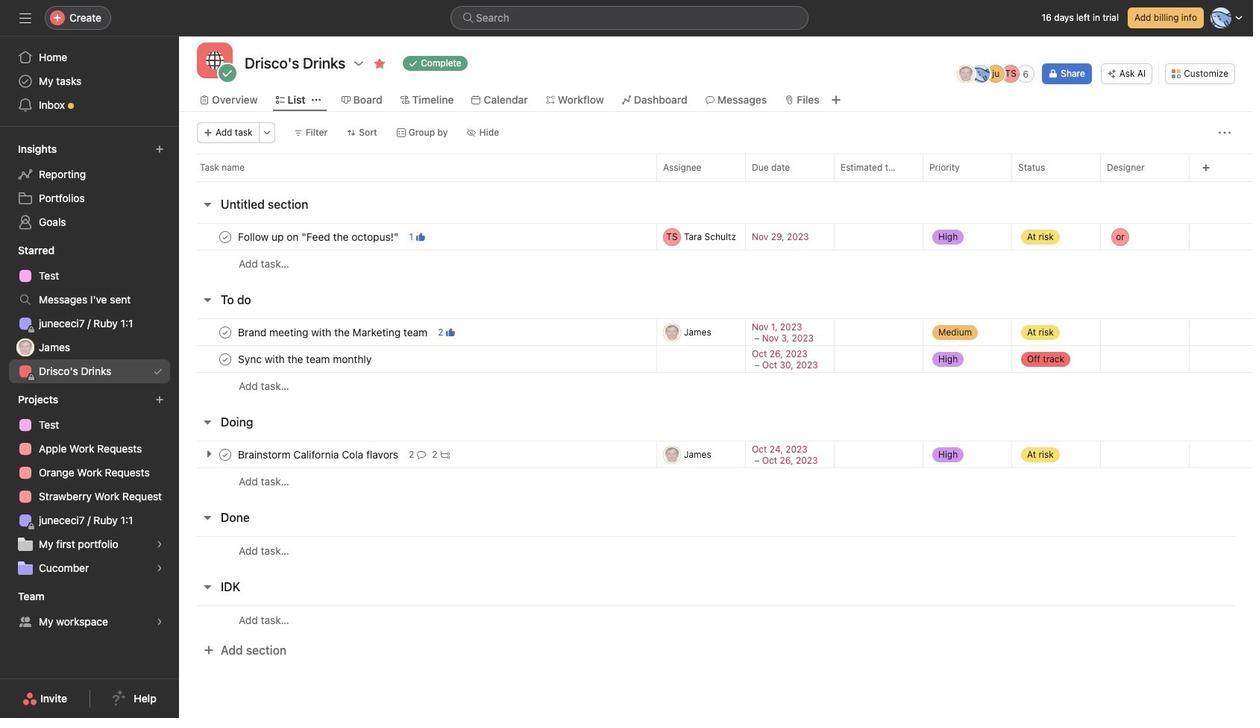 Task type: locate. For each thing, give the bounding box(es) containing it.
task name text field for brand meeting with the marketing team cell
[[235, 325, 432, 340]]

0 vertical spatial mark complete image
[[216, 323, 234, 341]]

task name text field inside brainstorm california cola flavors cell
[[235, 447, 403, 462]]

0 vertical spatial collapse task list for this group image
[[201, 198, 213, 210]]

3 task name text field from the top
[[235, 352, 376, 367]]

2 mark complete image from the top
[[216, 446, 234, 464]]

mark complete image
[[216, 323, 234, 341], [216, 350, 234, 368]]

mark complete image for the sync with the team monthly cell
[[216, 350, 234, 368]]

header doing tree grid
[[179, 441, 1253, 495]]

1 mark complete checkbox from the top
[[216, 228, 234, 246]]

see details, cucomber image
[[155, 564, 164, 573]]

global element
[[0, 37, 179, 126]]

0 vertical spatial collapse task list for this group image
[[201, 294, 213, 306]]

list box
[[451, 6, 809, 30]]

mark complete checkbox inside brand meeting with the marketing team cell
[[216, 323, 234, 341]]

insights element
[[0, 136, 179, 237]]

1 mark complete image from the top
[[216, 323, 234, 341]]

mark complete image for brand meeting with the marketing team cell
[[216, 323, 234, 341]]

2 vertical spatial collapse task list for this group image
[[201, 581, 213, 593]]

2 likes. you liked this task image
[[446, 328, 455, 337]]

teams element
[[0, 583, 179, 637]]

2 mark complete checkbox from the top
[[216, 350, 234, 368]]

mark complete image inside brand meeting with the marketing team cell
[[216, 323, 234, 341]]

0 horizontal spatial more actions image
[[262, 128, 271, 137]]

1 task name text field from the top
[[235, 229, 403, 244]]

2 comments image
[[417, 450, 426, 459]]

2 subtasks image
[[440, 450, 449, 459]]

0 vertical spatial mark complete image
[[216, 228, 234, 246]]

1 horizontal spatial more actions image
[[1219, 127, 1231, 139]]

1 mark complete image from the top
[[216, 228, 234, 246]]

mark complete checkbox inside the sync with the team monthly cell
[[216, 350, 234, 368]]

Task name text field
[[235, 229, 403, 244], [235, 325, 432, 340], [235, 352, 376, 367], [235, 447, 403, 462]]

2 collapse task list for this group image from the top
[[201, 512, 213, 524]]

mark complete image for mark complete checkbox inside the brainstorm california cola flavors cell
[[216, 446, 234, 464]]

mark complete image inside follow up on "feed the octopus!" cell
[[216, 228, 234, 246]]

mark complete image inside the sync with the team monthly cell
[[216, 350, 234, 368]]

0 vertical spatial mark complete checkbox
[[216, 228, 234, 246]]

collapse task list for this group image
[[201, 198, 213, 210], [201, 416, 213, 428]]

4 task name text field from the top
[[235, 447, 403, 462]]

more actions image
[[1219, 127, 1231, 139], [262, 128, 271, 137]]

1 vertical spatial mark complete image
[[216, 350, 234, 368]]

2 mark complete image from the top
[[216, 350, 234, 368]]

task name text field for follow up on "feed the octopus!" cell
[[235, 229, 403, 244]]

task name text field inside brand meeting with the marketing team cell
[[235, 325, 432, 340]]

2 task name text field from the top
[[235, 325, 432, 340]]

task name text field inside the sync with the team monthly cell
[[235, 352, 376, 367]]

Mark complete checkbox
[[216, 323, 234, 341], [216, 446, 234, 464]]

2 mark complete checkbox from the top
[[216, 446, 234, 464]]

hide sidebar image
[[19, 12, 31, 24]]

2 collapse task list for this group image from the top
[[201, 416, 213, 428]]

show options image
[[353, 57, 365, 69]]

add tab image
[[830, 94, 842, 106]]

row
[[179, 154, 1253, 181], [197, 181, 1253, 182], [179, 223, 1253, 251], [179, 250, 1253, 277], [179, 318, 1253, 346], [179, 345, 1253, 373], [179, 372, 1253, 400], [179, 441, 1253, 468], [179, 468, 1253, 495], [179, 536, 1253, 565], [179, 606, 1253, 634]]

new project or portfolio image
[[155, 395, 164, 404]]

starred element
[[0, 237, 179, 386]]

1 vertical spatial mark complete checkbox
[[216, 446, 234, 464]]

mark complete image
[[216, 228, 234, 246], [216, 446, 234, 464]]

1 vertical spatial mark complete image
[[216, 446, 234, 464]]

collapse task list for this group image
[[201, 294, 213, 306], [201, 512, 213, 524], [201, 581, 213, 593]]

1 vertical spatial collapse task list for this group image
[[201, 416, 213, 428]]

collapse task list for this group image for header doing tree grid
[[201, 416, 213, 428]]

see details, my first portfolio image
[[155, 540, 164, 549]]

1 vertical spatial collapse task list for this group image
[[201, 512, 213, 524]]

1 mark complete checkbox from the top
[[216, 323, 234, 341]]

task name text field inside follow up on "feed the octopus!" cell
[[235, 229, 403, 244]]

0 vertical spatial mark complete checkbox
[[216, 323, 234, 341]]

Mark complete checkbox
[[216, 228, 234, 246], [216, 350, 234, 368]]

1 vertical spatial mark complete checkbox
[[216, 350, 234, 368]]

mark complete checkbox inside follow up on "feed the octopus!" cell
[[216, 228, 234, 246]]

1 collapse task list for this group image from the top
[[201, 198, 213, 210]]



Task type: vqa. For each thing, say whether or not it's contained in the screenshot.
Task name text field
yes



Task type: describe. For each thing, give the bounding box(es) containing it.
mark complete checkbox for task name text box in the follow up on "feed the octopus!" cell
[[216, 228, 234, 246]]

header untitled section tree grid
[[179, 223, 1253, 277]]

mark complete image for mark complete option inside follow up on "feed the octopus!" cell
[[216, 228, 234, 246]]

mark complete checkbox for task name text box inside the the sync with the team monthly cell
[[216, 350, 234, 368]]

remove from starred image
[[374, 57, 386, 69]]

1 collapse task list for this group image from the top
[[201, 294, 213, 306]]

add field image
[[1202, 163, 1211, 172]]

tab actions image
[[311, 95, 320, 104]]

projects element
[[0, 386, 179, 583]]

brand meeting with the marketing team cell
[[179, 318, 656, 346]]

header to do tree grid
[[179, 318, 1253, 400]]

sync with the team monthly cell
[[179, 345, 656, 373]]

collapse task list for this group image for "header untitled section" tree grid
[[201, 198, 213, 210]]

1 like. you liked this task image
[[416, 232, 425, 241]]

expand subtask list for the task brainstorm california cola flavors image
[[203, 448, 215, 460]]

brainstorm california cola flavors cell
[[179, 441, 656, 468]]

see details, my workspace image
[[155, 618, 164, 627]]

3 collapse task list for this group image from the top
[[201, 581, 213, 593]]

new insights image
[[155, 145, 164, 154]]

follow up on "feed the octopus!" cell
[[179, 223, 656, 251]]

mark complete checkbox inside brainstorm california cola flavors cell
[[216, 446, 234, 464]]

task name text field for the sync with the team monthly cell
[[235, 352, 376, 367]]

globe image
[[206, 51, 224, 69]]



